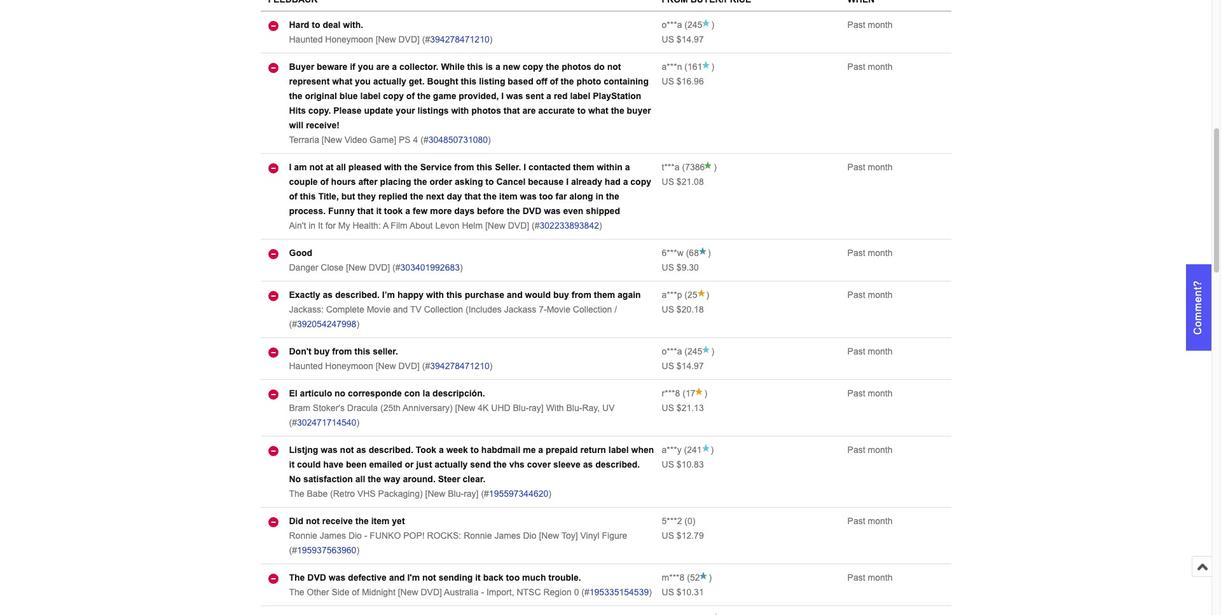 Task type: locate. For each thing, give the bounding box(es) containing it.
9 past from the top
[[848, 517, 866, 527]]

394278471210 inside hard to deal with. haunted honeymoon [new dvd] (# 394278471210 )
[[430, 34, 490, 45]]

was up have
[[321, 446, 338, 456]]

but
[[342, 192, 355, 202]]

could
[[297, 460, 321, 470]]

10 past month element from the top
[[848, 573, 893, 584]]

the up placing
[[405, 162, 418, 173]]

to up send
[[471, 446, 479, 456]]

past month element for the dvd was defective and i'm not sending it back too much trouble. the other side of midnight [new dvd] australia - import, ntsc region 0 (# 195335154539 )
[[848, 573, 893, 584]]

el articulo no corresponde con la descripción. element
[[289, 389, 485, 399]]

1 horizontal spatial with
[[426, 290, 444, 300]]

245 for hard to deal with. haunted honeymoon [new dvd] (# 394278471210 )
[[688, 20, 703, 30]]

this left is
[[467, 62, 483, 72]]

1 vertical spatial haunted
[[289, 362, 323, 372]]

(# down bram
[[289, 418, 297, 428]]

was up side
[[329, 573, 346, 584]]

3 month from the top
[[868, 162, 893, 173]]

1 vertical spatial are
[[523, 106, 536, 116]]

described. down the return
[[596, 460, 640, 470]]

movie down would
[[547, 305, 571, 315]]

figure
[[602, 531, 628, 542]]

yet
[[392, 517, 405, 527]]

with inside i am not at all pleased with the service from this seller. i contacted them within a couple of hours after placing the order asking to cancel because i already had a copy of this title, but they replied the next day that the item was too far along in the process. funny that it took a few more days before the dvd was even shipped ain't in it for my health: a film about levon helm [new dvd] (# 302233893842 )
[[384, 162, 402, 173]]

honeymoon down with. at top
[[325, 34, 373, 45]]

2 horizontal spatial as
[[583, 460, 593, 470]]

0 horizontal spatial dvd
[[308, 573, 326, 584]]

161
[[688, 62, 703, 72]]

(
[[685, 20, 688, 30], [685, 62, 688, 72], [682, 162, 685, 173], [686, 248, 689, 258], [685, 290, 688, 300], [685, 347, 688, 357], [683, 389, 686, 399], [684, 446, 687, 456], [685, 517, 688, 527], [687, 573, 690, 584]]

$14.97 up 17
[[677, 362, 704, 372]]

7 past month element from the top
[[848, 389, 893, 399]]

394278471210 up the 'while'
[[430, 34, 490, 45]]

( for don't buy from this seller. haunted honeymoon [new dvd] (# 394278471210 )
[[685, 347, 688, 357]]

6 us from the top
[[662, 362, 675, 372]]

- left "import,"
[[481, 588, 484, 598]]

$14.97 up ( 161
[[677, 34, 704, 45]]

with right happy in the left of the page
[[426, 290, 444, 300]]

pop!
[[404, 531, 425, 542]]

terraria
[[289, 135, 319, 145]]

1 past month from the top
[[848, 20, 893, 30]]

1 horizontal spatial copy
[[523, 62, 544, 72]]

3 past month from the top
[[848, 162, 893, 173]]

with
[[451, 106, 469, 116], [384, 162, 402, 173], [426, 290, 444, 300]]

6 past month from the top
[[848, 347, 893, 357]]

that down asking
[[465, 192, 481, 202]]

i left am
[[289, 162, 292, 173]]

(# inside the buyer beware if you are a collector. while this is a new copy the photos do not represent what you actually get. bought this listing based off of the photo containing the original blue label copy of the game provided, i was sent a red label playstation hits copy.  please update your listings with photos that are accurate to what the buyer will receive! terraria [new video game] ps 4 (# 304850731080 )
[[421, 135, 429, 145]]

0 vertical spatial the
[[289, 489, 305, 500]]

the inside the listjng was not as described. took a week to habdmail me a prepaid return label when it could have been emailed or just actually send the vhs cover sleeve as described. no satisfaction all the way around. steer clear. the babe (retro vhs packaging) [new blu-ray] (# 195597344620 )
[[289, 489, 305, 500]]

5 past month element from the top
[[848, 290, 893, 300]]

1 us from the top
[[662, 34, 675, 45]]

3 past month element from the top
[[848, 162, 893, 173]]

1 vertical spatial actually
[[435, 460, 468, 470]]

( right a***n
[[685, 62, 688, 72]]

1 horizontal spatial label
[[570, 91, 591, 101]]

1 horizontal spatial 0
[[688, 517, 693, 527]]

1 horizontal spatial what
[[589, 106, 609, 116]]

1 vertical spatial you
[[355, 76, 371, 87]]

item inside i am not at all pleased with the service from this seller. i contacted them within a couple of hours after placing the order asking to cancel because i already had a copy of this title, but they replied the next day that the item was too far along in the process. funny that it took a few more days before the dvd was even shipped ain't in it for my health: a film about levon helm [new dvd] (# 302233893842 )
[[499, 192, 518, 202]]

3 feedback left by buyer. element from the top
[[662, 162, 680, 173]]

1 past month element from the top
[[848, 20, 893, 30]]

(# up i'm
[[393, 263, 401, 273]]

1 horizontal spatial photos
[[562, 62, 592, 72]]

this up provided,
[[461, 76, 477, 87]]

the left other
[[289, 588, 305, 598]]

1 horizontal spatial dvd
[[523, 206, 542, 216]]

10 past month from the top
[[848, 573, 893, 584]]

0 horizontal spatial from
[[332, 347, 352, 357]]

6 feedback left by buyer. element from the top
[[662, 347, 682, 357]]

1 vertical spatial 0
[[574, 588, 579, 598]]

i down listing
[[502, 91, 504, 101]]

are right the if at the top of the page
[[376, 62, 390, 72]]

dvd] inside good danger close [new dvd] (# 303401992683 )
[[369, 263, 390, 273]]

james down receive
[[320, 531, 346, 542]]

1 movie from the left
[[367, 305, 391, 315]]

the up red
[[561, 76, 574, 87]]

) inside hard to deal with. haunted honeymoon [new dvd] (# 394278471210 )
[[490, 34, 493, 45]]

t***a
[[662, 162, 680, 173]]

too inside i am not at all pleased with the service from this seller. i contacted them within a couple of hours after placing the order asking to cancel because i already had a copy of this title, but they replied the next day that the item was too far along in the process. funny that it took a few more days before the dvd was even shipped ain't in it for my health: a film about levon helm [new dvd] (# 302233893842 )
[[540, 192, 553, 202]]

4 past from the top
[[848, 248, 866, 258]]

dvd] inside the dvd was defective and i'm not sending it back too much trouble. the other side of midnight [new dvd] australia - import, ntsc region 0 (# 195335154539 )
[[421, 588, 442, 598]]

0 vertical spatial us $14.97
[[662, 34, 704, 45]]

sending
[[439, 573, 473, 584]]

other
[[307, 588, 329, 598]]

them up already
[[573, 162, 595, 173]]

from inside i am not at all pleased with the service from this seller. i contacted them within a couple of hours after placing the order asking to cancel because i already had a copy of this title, but they replied the next day that the item was too far along in the process. funny that it took a few more days before the dvd was even shipped ain't in it for my health: a film about levon helm [new dvd] (# 302233893842 )
[[455, 162, 474, 173]]

1 vertical spatial all
[[356, 475, 365, 485]]

not inside the listjng was not as described. took a week to habdmail me a prepaid return label when it could have been emailed or just actually send the vhs cover sleeve as described. no satisfaction all the way around. steer clear. the babe (retro vhs packaging) [new blu-ray] (# 195597344620 )
[[340, 446, 354, 456]]

1 vertical spatial photos
[[472, 106, 501, 116]]

feedback left by buyer. element up $12.79
[[662, 517, 682, 527]]

2 us from the top
[[662, 76, 675, 87]]

feedback left by buyer. element containing 6***w
[[662, 248, 684, 258]]

described.
[[335, 290, 380, 300], [369, 446, 413, 456], [596, 460, 640, 470]]

vhs
[[358, 489, 376, 500]]

that up health:
[[358, 206, 374, 216]]

2 o***a from the top
[[662, 347, 682, 357]]

us down a***n
[[662, 76, 675, 87]]

( inside 5***2 ( 0 ) us $12.79
[[685, 517, 688, 527]]

all right at
[[336, 162, 346, 173]]

a***p
[[662, 290, 682, 300]]

0 vertical spatial them
[[573, 162, 595, 173]]

1 vertical spatial with
[[384, 162, 402, 173]]

dio left toy]
[[523, 531, 537, 542]]

past for good danger close [new dvd] (# 303401992683 )
[[848, 248, 866, 258]]

feedback left by buyer. element containing r***8
[[662, 389, 680, 399]]

245 down from buyer/price element
[[688, 20, 703, 30]]

do
[[594, 62, 605, 72]]

394278471210 link up the 'while'
[[430, 34, 490, 45]]

feedback left by buyer. element containing m***8
[[662, 573, 685, 584]]

(# inside i am not at all pleased with the service from this seller. i contacted them within a couple of hours after placing the order asking to cancel because i already had a copy of this title, but they replied the next day that the item was too far along in the process. funny that it took a few more days before the dvd was even shipped ain't in it for my health: a film about levon helm [new dvd] (# 302233893842 )
[[532, 221, 540, 231]]

8 past from the top
[[848, 446, 866, 456]]

(# inside ronnie james dio - funko pop! rocks: ronnie james dio [new toy] vinyl figure (#
[[289, 546, 297, 556]]

and inside the dvd was defective and i'm not sending it back too much trouble. the other side of midnight [new dvd] australia - import, ntsc region 0 (# 195335154539 )
[[389, 573, 405, 584]]

1 394278471210 from the top
[[430, 34, 490, 45]]

2 394278471210 link from the top
[[430, 362, 490, 372]]

haunted inside hard to deal with. haunted honeymoon [new dvd] (# 394278471210 )
[[289, 34, 323, 45]]

4 past month from the top
[[848, 248, 893, 258]]

feedback left by buyer. element for i am not at all pleased with the service from this seller. i contacted them within a couple of hours after placing the order asking to cancel because i already had a copy of this title, but they replied the next day that the item was too far along in the process. funny that it took a few more days before the dvd was even shipped ain't in it for my health: a film about levon helm [new dvd] (# 302233893842 )
[[662, 162, 680, 173]]

0 horizontal spatial what
[[332, 76, 353, 87]]

3 us from the top
[[662, 177, 675, 187]]

past month element
[[848, 20, 893, 30], [848, 62, 893, 72], [848, 162, 893, 173], [848, 248, 893, 258], [848, 290, 893, 300], [848, 347, 893, 357], [848, 389, 893, 399], [848, 446, 893, 456], [848, 517, 893, 527], [848, 573, 893, 584]]

i inside the buyer beware if you are a collector. while this is a new copy the photos do not represent what you actually get. bought this listing based off of the photo containing the original blue label copy of the game provided, i was sent a red label playstation hits copy.  please update your listings with photos that are accurate to what the buyer will receive! terraria [new video game] ps 4 (# 304850731080 )
[[502, 91, 504, 101]]

1 horizontal spatial movie
[[547, 305, 571, 315]]

red
[[554, 91, 568, 101]]

1 horizontal spatial ronnie
[[464, 531, 492, 542]]

ray]
[[529, 404, 544, 414], [464, 489, 479, 500]]

1 vertical spatial too
[[506, 573, 520, 584]]

side
[[332, 588, 350, 598]]

(# up "la"
[[422, 362, 430, 372]]

0 horizontal spatial james
[[320, 531, 346, 542]]

0 vertical spatial item
[[499, 192, 518, 202]]

1 vertical spatial -
[[481, 588, 484, 598]]

blue
[[340, 91, 358, 101]]

a right within
[[625, 162, 630, 173]]

o***a down from buyer/price element
[[662, 20, 682, 30]]

2 vertical spatial and
[[389, 573, 405, 584]]

(# inside jackass: complete movie and tv collection (includes jackass 7-movie collection / (#
[[289, 320, 297, 330]]

10 month from the top
[[868, 573, 893, 584]]

0 horizontal spatial in
[[309, 221, 316, 231]]

past month for the dvd was defective and i'm not sending it back too much trouble. the other side of midnight [new dvd] australia - import, ntsc region 0 (# 195335154539 )
[[848, 573, 893, 584]]

1 vertical spatial o***a
[[662, 347, 682, 357]]

update
[[364, 106, 394, 116]]

2 honeymoon from the top
[[325, 362, 373, 372]]

1 vertical spatial from
[[572, 290, 592, 300]]

represent
[[289, 76, 330, 87]]

feedback element
[[268, 0, 318, 5]]

0 horizontal spatial actually
[[373, 76, 407, 87]]

it inside i am not at all pleased with the service from this seller. i contacted them within a couple of hours after placing the order asking to cancel because i already had a copy of this title, but they replied the next day that the item was too far along in the process. funny that it took a few more days before the dvd was even shipped ain't in it for my health: a film about levon helm [new dvd] (# 302233893842 )
[[376, 206, 382, 216]]

dio down did not receive the item yet at the bottom of page
[[349, 531, 362, 542]]

haunted down hard
[[289, 34, 323, 45]]

when element
[[848, 0, 875, 5]]

10 us from the top
[[662, 588, 675, 598]]

us for i am not at all pleased with the service from this seller. i contacted them within a couple of hours after placing the order asking to cancel because i already had a copy of this title, but they replied the next day that the item was too far along in the process. funny that it took a few more days before the dvd was even shipped ain't in it for my health: a film about levon helm [new dvd] (# 302233893842 )
[[662, 177, 675, 187]]

actually
[[373, 76, 407, 87], [435, 460, 468, 470]]

4 feedback left by buyer. element from the top
[[662, 248, 684, 258]]

9 past month from the top
[[848, 517, 893, 527]]

month for good danger close [new dvd] (# 303401992683 )
[[868, 248, 893, 258]]

1 vertical spatial the
[[289, 573, 305, 584]]

exactly as described. i'm happy with this purchase and would buy from them again
[[289, 290, 641, 300]]

0 vertical spatial -
[[364, 531, 367, 542]]

5 month from the top
[[868, 290, 893, 300]]

1 ronnie from the left
[[289, 531, 317, 542]]

1 horizontal spatial collection
[[573, 305, 612, 315]]

195937563960
[[297, 546, 357, 556]]

copy up your
[[383, 91, 404, 101]]

feedback left by buyer. element for buyer beware if you are a collector. while this is a new copy the photos do not represent what you actually get. bought this listing based off of the photo containing the original blue label copy of the game provided, i was sent a red label playstation hits copy.  please update your listings with photos that are accurate to what the buyer will receive! terraria [new video game] ps 4 (# 304850731080 )
[[662, 62, 682, 72]]

0 horizontal spatial 0
[[574, 588, 579, 598]]

1 collection from the left
[[424, 305, 463, 315]]

copy
[[523, 62, 544, 72], [383, 91, 404, 101], [631, 177, 652, 187]]

1 dio from the left
[[349, 531, 362, 542]]

1 o***a from the top
[[662, 20, 682, 30]]

2 feedback left by buyer. element from the top
[[662, 62, 682, 72]]

0 horizontal spatial blu-
[[448, 489, 464, 500]]

(# inside don't buy from this seller. haunted honeymoon [new dvd] (# 394278471210 )
[[422, 362, 430, 372]]

feedback left by buyer. element
[[662, 20, 682, 30], [662, 62, 682, 72], [662, 162, 680, 173], [662, 248, 684, 258], [662, 290, 682, 300], [662, 347, 682, 357], [662, 389, 680, 399], [662, 446, 682, 456], [662, 517, 682, 527], [662, 573, 685, 584]]

feedback left by buyer. element containing 5***2
[[662, 517, 682, 527]]

1 vertical spatial honeymoon
[[325, 362, 373, 372]]

8 feedback left by buyer. element from the top
[[662, 446, 682, 456]]

hits
[[289, 106, 306, 116]]

feedback left by buyer. element for hard to deal with. haunted honeymoon [new dvd] (# 394278471210 )
[[662, 20, 682, 30]]

0 vertical spatial and
[[507, 290, 523, 300]]

us $9.30
[[662, 263, 699, 273]]

9 us from the top
[[662, 531, 675, 542]]

that inside the buyer beware if you are a collector. while this is a new copy the photos do not represent what you actually get. bought this listing based off of the photo containing the original blue label copy of the game provided, i was sent a red label playstation hits copy.  please update your listings with photos that are accurate to what the buyer will receive! terraria [new video game] ps 4 (# 304850731080 )
[[504, 106, 520, 116]]

2 past month from the top
[[848, 62, 893, 72]]

0 inside 5***2 ( 0 ) us $12.79
[[688, 517, 693, 527]]

( right 't***a'
[[682, 162, 685, 173]]

feedback left by buyer. element containing a***p
[[662, 290, 682, 300]]

2 horizontal spatial that
[[504, 106, 520, 116]]

1 horizontal spatial dio
[[523, 531, 537, 542]]

1 horizontal spatial actually
[[435, 460, 468, 470]]

from right would
[[572, 290, 592, 300]]

) inside good danger close [new dvd] (# 303401992683 )
[[460, 263, 463, 273]]

0 vertical spatial buy
[[554, 290, 569, 300]]

( 245 for don't buy from this seller. haunted honeymoon [new dvd] (# 394278471210 )
[[682, 347, 703, 357]]

4 month from the top
[[868, 248, 893, 258]]

feedback left by buyer. element containing a***n
[[662, 62, 682, 72]]

1 horizontal spatial blu-
[[513, 404, 529, 414]]

us
[[662, 34, 675, 45], [662, 76, 675, 87], [662, 177, 675, 187], [662, 263, 675, 273], [662, 305, 675, 315], [662, 362, 675, 372], [662, 404, 675, 414], [662, 460, 675, 470], [662, 531, 675, 542], [662, 588, 675, 598]]

- left the funko
[[364, 531, 367, 542]]

5 us from the top
[[662, 305, 675, 315]]

james
[[320, 531, 346, 542], [495, 531, 521, 542]]

5 past from the top
[[848, 290, 866, 300]]

0 vertical spatial $14.97
[[677, 34, 704, 45]]

to inside the buyer beware if you are a collector. while this is a new copy the photos do not represent what you actually get. bought this listing based off of the photo containing the original blue label copy of the game provided, i was sent a red label playstation hits copy.  please update your listings with photos that are accurate to what the buyer will receive! terraria [new video game] ps 4 (# 304850731080 )
[[578, 106, 586, 116]]

not up been
[[340, 446, 354, 456]]

actually inside the buyer beware if you are a collector. while this is a new copy the photos do not represent what you actually get. bought this listing based off of the photo containing the original blue label copy of the game provided, i was sent a red label playstation hits copy.  please update your listings with photos that are accurate to what the buyer will receive! terraria [new video game] ps 4 (# 304850731080 )
[[373, 76, 407, 87]]

1 horizontal spatial item
[[499, 192, 518, 202]]

) inside 5***2 ( 0 ) us $12.79
[[693, 517, 696, 527]]

the
[[289, 489, 305, 500], [289, 573, 305, 584], [289, 588, 305, 598]]

collection
[[424, 305, 463, 315], [573, 305, 612, 315]]

ray] down clear.
[[464, 489, 479, 500]]

listjng
[[289, 446, 318, 456]]

0 vertical spatial 245
[[688, 20, 703, 30]]

1 horizontal spatial in
[[596, 192, 604, 202]]

funny
[[328, 206, 355, 216]]

too
[[540, 192, 553, 202], [506, 573, 520, 584]]

all inside the listjng was not as described. took a week to habdmail me a prepaid return label when it could have been emailed or just actually send the vhs cover sleeve as described. no satisfaction all the way around. steer clear. the babe (retro vhs packaging) [new blu-ray] (# 195597344620 )
[[356, 475, 365, 485]]

1 month from the top
[[868, 20, 893, 30]]

not inside i am not at all pleased with the service from this seller. i contacted them within a couple of hours after placing the order asking to cancel because i already had a copy of this title, but they replied the next day that the item was too far along in the process. funny that it took a few more days before the dvd was even shipped ain't in it for my health: a film about levon helm [new dvd] (# 302233893842 )
[[310, 162, 323, 173]]

the down playstation
[[611, 106, 625, 116]]

us for buyer beware if you are a collector. while this is a new copy the photos do not represent what you actually get. bought this listing based off of the photo containing the original blue label copy of the game provided, i was sent a red label playstation hits copy.  please update your listings with photos that are accurate to what the buyer will receive! terraria [new video game] ps 4 (# 304850731080 )
[[662, 76, 675, 87]]

dvd] up i'm
[[369, 263, 390, 273]]

0 vertical spatial all
[[336, 162, 346, 173]]

1 horizontal spatial ray]
[[529, 404, 544, 414]]

month for buyer beware if you are a collector. while this is a new copy the photos do not represent what you actually get. bought this listing based off of the photo containing the original blue label copy of the game provided, i was sent a red label playstation hits copy.  please update your listings with photos that are accurate to what the buyer will receive! terraria [new video game] ps 4 (# 304850731080 )
[[868, 62, 893, 72]]

1 horizontal spatial -
[[481, 588, 484, 598]]

(# down did
[[289, 546, 297, 556]]

video
[[345, 135, 367, 145]]

it up no
[[289, 460, 295, 470]]

0 vertical spatial 394278471210
[[430, 34, 490, 45]]

it inside the listjng was not as described. took a week to habdmail me a prepaid return label when it could have been emailed or just actually send the vhs cover sleeve as described. no satisfaction all the way around. steer clear. the babe (retro vhs packaging) [new blu-ray] (# 195597344620 )
[[289, 460, 295, 470]]

this up asking
[[477, 162, 493, 173]]

us $14.97 up ( 161
[[662, 34, 704, 45]]

195597344620 link
[[489, 489, 549, 500]]

5 feedback left by buyer. element from the top
[[662, 290, 682, 300]]

1 horizontal spatial all
[[356, 475, 365, 485]]

of right side
[[352, 588, 360, 598]]

7 past from the top
[[848, 389, 866, 399]]

it left took
[[376, 206, 382, 216]]

danger
[[289, 263, 318, 273]]

[new inside good danger close [new dvd] (# 303401992683 )
[[346, 263, 366, 273]]

10 past from the top
[[848, 573, 866, 584]]

a***y
[[662, 446, 682, 456]]

0 horizontal spatial too
[[506, 573, 520, 584]]

6 month from the top
[[868, 347, 893, 357]]

copy right had
[[631, 177, 652, 187]]

and left i'm
[[389, 573, 405, 584]]

0 vertical spatial you
[[358, 62, 374, 72]]

( up the $9.30
[[686, 248, 689, 258]]

(# inside hard to deal with. haunted honeymoon [new dvd] (# 394278471210 )
[[422, 34, 430, 45]]

too up "import,"
[[506, 573, 520, 584]]

( right 5***2
[[685, 517, 688, 527]]

1 ( 245 from the top
[[682, 20, 703, 30]]

( down from buyer/price element
[[685, 20, 688, 30]]

[new inside hard to deal with. haunted honeymoon [new dvd] (# 394278471210 )
[[376, 34, 396, 45]]

0 horizontal spatial it
[[289, 460, 295, 470]]

feedback left by buyer. element containing a***y
[[662, 446, 682, 456]]

to left deal
[[312, 20, 320, 30]]

uhd
[[491, 404, 511, 414]]

1 haunted from the top
[[289, 34, 323, 45]]

i
[[502, 91, 504, 101], [289, 162, 292, 173], [524, 162, 526, 173], [566, 177, 569, 187]]

[new inside "bram stoker's dracula (25th anniversary) [new 4k uhd blu-ray] with blu-ray, uv (#"
[[455, 404, 476, 414]]

us down the a***y
[[662, 460, 675, 470]]

2 past month element from the top
[[848, 62, 893, 72]]

this inside don't buy from this seller. haunted honeymoon [new dvd] (# 394278471210 )
[[355, 347, 371, 357]]

the down had
[[606, 192, 620, 202]]

feedback left by buyer. element up us $20.18
[[662, 290, 682, 300]]

2 vertical spatial it
[[475, 573, 481, 584]]

haunted inside don't buy from this seller. haunted honeymoon [new dvd] (# 394278471210 )
[[289, 362, 323, 372]]

la
[[423, 389, 430, 399]]

hard to deal with. element
[[289, 20, 363, 30]]

( 52
[[685, 573, 700, 584]]

blu- inside the listjng was not as described. took a week to habdmail me a prepaid return label when it could have been emailed or just actually send the vhs cover sleeve as described. no satisfaction all the way around. steer clear. the babe (retro vhs packaging) [new blu-ray] (# 195597344620 )
[[448, 489, 464, 500]]

0 horizontal spatial ronnie
[[289, 531, 317, 542]]

(# up "collector."
[[422, 34, 430, 45]]

0 vertical spatial it
[[376, 206, 382, 216]]

9 past month element from the top
[[848, 517, 893, 527]]

$21.13
[[677, 404, 704, 414]]

honeymoon inside don't buy from this seller. haunted honeymoon [new dvd] (# 394278471210 )
[[325, 362, 373, 372]]

1 vertical spatial that
[[465, 192, 481, 202]]

deal
[[323, 20, 341, 30]]

this left seller.
[[355, 347, 371, 357]]

2 us $14.97 from the top
[[662, 362, 704, 372]]

feedback left by buyer. element containing t***a
[[662, 162, 680, 173]]

/
[[615, 305, 617, 315]]

1 us $14.97 from the top
[[662, 34, 704, 45]]

packaging)
[[378, 489, 423, 500]]

us down r***8
[[662, 404, 675, 414]]

too down because at left top
[[540, 192, 553, 202]]

0 vertical spatial are
[[376, 62, 390, 72]]

1 vertical spatial buy
[[314, 347, 330, 357]]

[new inside the buyer beware if you are a collector. while this is a new copy the photos do not represent what you actually get. bought this listing based off of the photo containing the original blue label copy of the game provided, i was sent a red label playstation hits copy.  please update your listings with photos that are accurate to what the buyer will receive! terraria [new video game] ps 4 (# 304850731080 )
[[322, 135, 342, 145]]

to inside hard to deal with. haunted honeymoon [new dvd] (# 394278471210 )
[[312, 20, 320, 30]]

0 horizontal spatial ray]
[[464, 489, 479, 500]]

) inside don't buy from this seller. haunted honeymoon [new dvd] (# 394278471210 )
[[490, 362, 493, 372]]

past month element for don't buy from this seller. haunted honeymoon [new dvd] (# 394278471210 )
[[848, 347, 893, 357]]

helm
[[462, 221, 483, 231]]

feedback left by buyer. element up us $10.83
[[662, 446, 682, 456]]

more
[[430, 206, 452, 216]]

( for hard to deal with. haunted honeymoon [new dvd] (# 394278471210 )
[[685, 20, 688, 30]]

1 245 from the top
[[688, 20, 703, 30]]

photos up photo
[[562, 62, 592, 72]]

region
[[544, 588, 572, 598]]

us down 5***2
[[662, 531, 675, 542]]

4
[[413, 135, 418, 145]]

7 us from the top
[[662, 404, 675, 414]]

feedback left by buyer. element for good danger close [new dvd] (# 303401992683 )
[[662, 248, 684, 258]]

1 vertical spatial dvd
[[308, 573, 326, 584]]

10 feedback left by buyer. element from the top
[[662, 573, 685, 584]]

feedback left by buyer. element up us $10.31
[[662, 573, 685, 584]]

8 us from the top
[[662, 460, 675, 470]]

2 horizontal spatial copy
[[631, 177, 652, 187]]

past month for don't buy from this seller. haunted honeymoon [new dvd] (# 394278471210 )
[[848, 347, 893, 357]]

6 past from the top
[[848, 347, 866, 357]]

1 honeymoon from the top
[[325, 34, 373, 45]]

photos down provided,
[[472, 106, 501, 116]]

0 vertical spatial 0
[[688, 517, 693, 527]]

$20.18
[[677, 305, 704, 315]]

( right r***8
[[683, 389, 686, 399]]

was inside the dvd was defective and i'm not sending it back too much trouble. the other side of midnight [new dvd] australia - import, ntsc region 0 (# 195335154539 )
[[329, 573, 346, 584]]

seller.
[[495, 162, 521, 173]]

dvd] down the dvd was defective and i'm not sending it back too much trouble. element
[[421, 588, 442, 598]]

1 $14.97 from the top
[[677, 34, 704, 45]]

( 68
[[684, 248, 699, 258]]

it
[[376, 206, 382, 216], [289, 460, 295, 470], [475, 573, 481, 584]]

1 vertical spatial $14.97
[[677, 362, 704, 372]]

0 horizontal spatial as
[[323, 290, 333, 300]]

too inside the dvd was defective and i'm not sending it back too much trouble. the other side of midnight [new dvd] australia - import, ntsc region 0 (# 195335154539 )
[[506, 573, 520, 584]]

7 month from the top
[[868, 389, 893, 399]]

2 ronnie from the left
[[464, 531, 492, 542]]

1 horizontal spatial james
[[495, 531, 521, 542]]

0 vertical spatial ray]
[[529, 404, 544, 414]]

1 394278471210 link from the top
[[430, 34, 490, 45]]

0 vertical spatial as
[[323, 290, 333, 300]]

you right the if at the top of the page
[[358, 62, 374, 72]]

us up a***n
[[662, 34, 675, 45]]

listjng was not as described. took a week to habdmail me a prepaid return label when it could have been emailed or just actually send the vhs cover sleeve as described. no satisfaction all the way around. steer clear. element
[[289, 446, 654, 485]]

2 past from the top
[[848, 62, 866, 72]]

8 past month element from the top
[[848, 446, 893, 456]]

are down the sent
[[523, 106, 536, 116]]

2 394278471210 from the top
[[430, 362, 490, 372]]

a left "collector."
[[392, 62, 397, 72]]

2 ( 245 from the top
[[682, 347, 703, 357]]

1 vertical spatial 245
[[688, 347, 703, 357]]

394278471210 link for 394278471210
[[430, 362, 490, 372]]

[new inside don't buy from this seller. haunted honeymoon [new dvd] (# 394278471210 )
[[376, 362, 396, 372]]

394278471210 inside don't buy from this seller. haunted honeymoon [new dvd] (# 394278471210 )
[[430, 362, 490, 372]]

you
[[358, 62, 374, 72], [355, 76, 371, 87]]

past
[[848, 20, 866, 30], [848, 62, 866, 72], [848, 162, 866, 173], [848, 248, 866, 258], [848, 290, 866, 300], [848, 347, 866, 357], [848, 389, 866, 399], [848, 446, 866, 456], [848, 517, 866, 527], [848, 573, 866, 584]]

1 vertical spatial copy
[[383, 91, 404, 101]]

blu- right the uhd in the bottom of the page
[[513, 404, 529, 414]]

feedback left by buyer. element up us $16.96
[[662, 62, 682, 72]]

from inside don't buy from this seller. haunted honeymoon [new dvd] (# 394278471210 )
[[332, 347, 352, 357]]

3 past from the top
[[848, 162, 866, 173]]

0 horizontal spatial movie
[[367, 305, 391, 315]]

2 vertical spatial copy
[[631, 177, 652, 187]]

2 vertical spatial from
[[332, 347, 352, 357]]

tv
[[410, 305, 422, 315]]

0 vertical spatial dvd
[[523, 206, 542, 216]]

9 month from the top
[[868, 517, 893, 527]]

0 vertical spatial ( 245
[[682, 20, 703, 30]]

with down game
[[451, 106, 469, 116]]

for
[[326, 221, 336, 231]]

with.
[[343, 20, 363, 30]]

was
[[507, 91, 523, 101], [520, 192, 537, 202], [544, 206, 561, 216], [321, 446, 338, 456], [329, 573, 346, 584]]

past month for i am not at all pleased with the service from this seller. i contacted them within a couple of hours after placing the order asking to cancel because i already had a copy of this title, but they replied the next day that the item was too far along in the process. funny that it took a few more days before the dvd was even shipped ain't in it for my health: a film about levon helm [new dvd] (# 302233893842 )
[[848, 162, 893, 173]]

us inside 5***2 ( 0 ) us $12.79
[[662, 531, 675, 542]]

195937563960 )
[[297, 546, 360, 556]]

1 feedback left by buyer. element from the top
[[662, 20, 682, 30]]

2 horizontal spatial it
[[475, 573, 481, 584]]

302233893842 link
[[540, 221, 599, 231]]

dvd up other
[[308, 573, 326, 584]]

in up shipped
[[596, 192, 604, 202]]

0 vertical spatial 394278471210 link
[[430, 34, 490, 45]]

few
[[413, 206, 428, 216]]

9 feedback left by buyer. element from the top
[[662, 517, 682, 527]]

2 245 from the top
[[688, 347, 703, 357]]

8 month from the top
[[868, 446, 893, 456]]

[new inside the listjng was not as described. took a week to habdmail me a prepaid return label when it could have been emailed or just actually send the vhs cover sleeve as described. no satisfaction all the way around. steer clear. the babe (retro vhs packaging) [new blu-ray] (# 195597344620 )
[[425, 489, 446, 500]]

dvd]
[[399, 34, 420, 45], [508, 221, 530, 231], [369, 263, 390, 273], [399, 362, 420, 372], [421, 588, 442, 598]]

in left "it"
[[309, 221, 316, 231]]

1 horizontal spatial it
[[376, 206, 382, 216]]

0 vertical spatial haunted
[[289, 34, 323, 45]]

2 haunted from the top
[[289, 362, 323, 372]]

m***8
[[662, 573, 685, 584]]

0 horizontal spatial -
[[364, 531, 367, 542]]

month
[[868, 20, 893, 30], [868, 62, 893, 72], [868, 162, 893, 173], [868, 248, 893, 258], [868, 290, 893, 300], [868, 347, 893, 357], [868, 389, 893, 399], [868, 446, 893, 456], [868, 517, 893, 527], [868, 573, 893, 584]]

actually up steer at bottom
[[435, 460, 468, 470]]

7 feedback left by buyer. element from the top
[[662, 389, 680, 399]]

james down 195597344620
[[495, 531, 521, 542]]

8 past month from the top
[[848, 446, 893, 456]]

1 vertical spatial ray]
[[464, 489, 479, 500]]

2 month from the top
[[868, 62, 893, 72]]

buy inside don't buy from this seller. haunted honeymoon [new dvd] (# 394278471210 )
[[314, 347, 330, 357]]

past for listjng was not as described. took a week to habdmail me a prepaid return label when it could have been emailed or just actually send the vhs cover sleeve as described. no satisfaction all the way around. steer clear. the babe (retro vhs packaging) [new blu-ray] (# 195597344620 )
[[848, 446, 866, 456]]

6 past month element from the top
[[848, 347, 893, 357]]

) inside i am not at all pleased with the service from this seller. i contacted them within a couple of hours after placing the order asking to cancel because i already had a copy of this title, but they replied the next day that the item was too far along in the process. funny that it took a few more days before the dvd was even shipped ain't in it for my health: a film about levon helm [new dvd] (# 302233893842 )
[[599, 221, 602, 231]]

past month element for buyer beware if you are a collector. while this is a new copy the photos do not represent what you actually get. bought this listing based off of the photo containing the original blue label copy of the game provided, i was sent a red label playstation hits copy.  please update your listings with photos that are accurate to what the buyer will receive! terraria [new video game] ps 4 (# 304850731080 )
[[848, 62, 893, 72]]

2 $14.97 from the top
[[677, 362, 704, 372]]

(# inside the listjng was not as described. took a week to habdmail me a prepaid return label when it could have been emailed or just actually send the vhs cover sleeve as described. no satisfaction all the way around. steer clear. the babe (retro vhs packaging) [new blu-ray] (# 195597344620 )
[[481, 489, 489, 500]]

1 horizontal spatial buy
[[554, 290, 569, 300]]

ronnie right the rocks:
[[464, 531, 492, 542]]

copy inside i am not at all pleased with the service from this seller. i contacted them within a couple of hours after placing the order asking to cancel because i already had a copy of this title, but they replied the next day that the item was too far along in the process. funny that it took a few more days before the dvd was even shipped ain't in it for my health: a film about levon helm [new dvd] (# 302233893842 )
[[631, 177, 652, 187]]

was inside the buyer beware if you are a collector. while this is a new copy the photos do not represent what you actually get. bought this listing based off of the photo containing the original blue label copy of the game provided, i was sent a red label playstation hits copy.  please update your listings with photos that are accurate to what the buyer will receive! terraria [new video game] ps 4 (# 304850731080 )
[[507, 91, 523, 101]]

the right receive
[[356, 517, 369, 527]]

all
[[336, 162, 346, 173], [356, 475, 365, 485]]

0 horizontal spatial collection
[[424, 305, 463, 315]]

( 245 for hard to deal with. haunted honeymoon [new dvd] (# 394278471210 )
[[682, 20, 703, 30]]

4 us from the top
[[662, 263, 675, 273]]

0 vertical spatial described.
[[335, 290, 380, 300]]

us $14.97 for don't buy from this seller. haunted honeymoon [new dvd] (# 394278471210 )
[[662, 362, 704, 372]]

took
[[384, 206, 403, 216]]

17
[[686, 389, 696, 399]]

of
[[550, 76, 558, 87], [407, 91, 415, 101], [320, 177, 329, 187], [289, 192, 298, 202], [352, 588, 360, 598]]

( 245 down from buyer/price element
[[682, 20, 703, 30]]

1 the from the top
[[289, 489, 305, 500]]

1 vertical spatial ( 245
[[682, 347, 703, 357]]

o***a for don't buy from this seller. haunted honeymoon [new dvd] (# 394278471210 )
[[662, 347, 682, 357]]

1 vertical spatial us $14.97
[[662, 362, 704, 372]]

order
[[430, 177, 453, 187]]

and up jackass at the left of the page
[[507, 290, 523, 300]]

1 past from the top
[[848, 20, 866, 30]]

4 past month element from the top
[[848, 248, 893, 258]]

honeymoon
[[325, 34, 373, 45], [325, 362, 373, 372]]

receive!
[[306, 120, 340, 131]]

dio
[[349, 531, 362, 542], [523, 531, 537, 542]]

and
[[507, 290, 523, 300], [393, 305, 408, 315], [389, 573, 405, 584]]

past for the dvd was defective and i'm not sending it back too much trouble. the other side of midnight [new dvd] australia - import, ntsc region 0 (# 195335154539 )
[[848, 573, 866, 584]]

midnight
[[362, 588, 396, 598]]

no
[[289, 475, 301, 485]]

described. up emailed
[[369, 446, 413, 456]]



Task type: describe. For each thing, give the bounding box(es) containing it.
of right off
[[550, 76, 558, 87]]

us $14.97 for hard to deal with. haunted honeymoon [new dvd] (# 394278471210 )
[[662, 34, 704, 45]]

of up title,
[[320, 177, 329, 187]]

0 vertical spatial photos
[[562, 62, 592, 72]]

past for don't buy from this seller. haunted honeymoon [new dvd] (# 394278471210 )
[[848, 347, 866, 357]]

0 horizontal spatial photos
[[472, 106, 501, 116]]

the down habdmail
[[494, 460, 507, 470]]

1 vertical spatial described.
[[369, 446, 413, 456]]

vhs
[[510, 460, 525, 470]]

steer
[[438, 475, 461, 485]]

will
[[289, 120, 304, 131]]

5 past month from the top
[[848, 290, 893, 300]]

$9.30
[[677, 263, 699, 273]]

actually inside the listjng was not as described. took a week to habdmail me a prepaid return label when it could have been emailed or just actually send the vhs cover sleeve as described. no satisfaction all the way around. steer clear. the babe (retro vhs packaging) [new blu-ray] (# 195597344620 )
[[435, 460, 468, 470]]

(retro
[[330, 489, 355, 500]]

2 collection from the left
[[573, 305, 612, 315]]

( 161
[[682, 62, 703, 72]]

the right before
[[507, 206, 520, 216]]

the down get.
[[417, 91, 431, 101]]

ray] inside the listjng was not as described. took a week to habdmail me a prepaid return label when it could have been emailed or just actually send the vhs cover sleeve as described. no satisfaction all the way around. steer clear. the babe (retro vhs packaging) [new blu-ray] (# 195597344620 )
[[464, 489, 479, 500]]

already
[[571, 177, 603, 187]]

0 horizontal spatial copy
[[383, 91, 404, 101]]

with inside the buyer beware if you are a collector. while this is a new copy the photos do not represent what you actually get. bought this listing based off of the photo containing the original blue label copy of the game provided, i was sent a red label playstation hits copy.  please update your listings with photos that are accurate to what the buyer will receive! terraria [new video game] ps 4 (# 304850731080 )
[[451, 106, 469, 116]]

month for the dvd was defective and i'm not sending it back too much trouble. the other side of midnight [new dvd] australia - import, ntsc region 0 (# 195335154539 )
[[868, 573, 893, 584]]

) inside the dvd was defective and i'm not sending it back too much trouble. the other side of midnight [new dvd] australia - import, ntsc region 0 (# 195335154539 )
[[649, 588, 652, 598]]

to inside i am not at all pleased with the service from this seller. i contacted them within a couple of hours after placing the order asking to cancel because i already had a copy of this title, but they replied the next day that the item was too far along in the process. funny that it took a few more days before the dvd was even shipped ain't in it for my health: a film about levon helm [new dvd] (# 302233893842 )
[[486, 177, 494, 187]]

us $16.96
[[662, 76, 704, 87]]

the up before
[[484, 192, 497, 202]]

jackass:
[[289, 305, 324, 315]]

stoker's
[[313, 404, 345, 414]]

302471714540
[[297, 418, 357, 428]]

cancel
[[497, 177, 526, 187]]

2 movie from the left
[[547, 305, 571, 315]]

receive
[[322, 517, 353, 527]]

way
[[384, 475, 401, 485]]

contacted
[[529, 162, 571, 173]]

month for hard to deal with. haunted honeymoon [new dvd] (# 394278471210 )
[[868, 20, 893, 30]]

1 vertical spatial in
[[309, 221, 316, 231]]

2 james from the left
[[495, 531, 521, 542]]

because
[[528, 177, 564, 187]]

dvd] inside hard to deal with. haunted honeymoon [new dvd] (# 394278471210 )
[[399, 34, 420, 45]]

from buyer/price element
[[662, 0, 752, 5]]

a left red
[[547, 91, 552, 101]]

past for hard to deal with. haunted honeymoon [new dvd] (# 394278471210 )
[[848, 20, 866, 30]]

shipped
[[586, 206, 620, 216]]

a left the few
[[406, 206, 410, 216]]

303401992683 link
[[401, 263, 460, 273]]

process.
[[289, 206, 326, 216]]

of up your
[[407, 91, 415, 101]]

did not receive the item yet
[[289, 517, 405, 527]]

dvd] inside don't buy from this seller. haunted honeymoon [new dvd] (# 394278471210 )
[[399, 362, 420, 372]]

3 the from the top
[[289, 588, 305, 598]]

jackass
[[504, 305, 537, 315]]

month for i am not at all pleased with the service from this seller. i contacted them within a couple of hours after placing the order asking to cancel because i already had a copy of this title, but they replied the next day that the item was too far along in the process. funny that it took a few more days before the dvd was even shipped ain't in it for my health: a film about levon helm [new dvd] (# 302233893842 )
[[868, 162, 893, 173]]

exactly as described. i'm happy with this purchase and would buy from them again element
[[289, 290, 641, 300]]

( for good danger close [new dvd] (# 303401992683 )
[[686, 248, 689, 258]]

0 inside the dvd was defective and i'm not sending it back too much trouble. the other side of midnight [new dvd] australia - import, ntsc region 0 (# 195335154539 )
[[574, 588, 579, 598]]

a right took
[[439, 446, 444, 456]]

buyer
[[289, 62, 314, 72]]

placing
[[380, 177, 411, 187]]

was inside the listjng was not as described. took a week to habdmail me a prepaid return label when it could have been emailed or just actually send the vhs cover sleeve as described. no satisfaction all the way around. steer clear. the babe (retro vhs packaging) [new blu-ray] (# 195597344620 )
[[321, 446, 338, 456]]

the left order at the left top of page
[[414, 177, 427, 187]]

a right had
[[623, 177, 628, 187]]

i am not at all pleased with the service from this seller. i contacted them within a couple of hours after placing the order asking to cancel because i already had a copy of this title, but they replied the next day that the item was too far along in the process. funny that it took a few more days before the dvd was even shipped element
[[289, 162, 652, 216]]

this up process.
[[300, 192, 316, 202]]

us for the dvd was defective and i'm not sending it back too much trouble. the other side of midnight [new dvd] australia - import, ntsc region 0 (# 195335154539 )
[[662, 588, 675, 598]]

a right the me at the left of page
[[539, 446, 544, 456]]

r***8
[[662, 389, 680, 399]]

i'm
[[408, 573, 420, 584]]

392054247998
[[297, 320, 357, 330]]

past month element for hard to deal with. haunted honeymoon [new dvd] (# 394278471210 )
[[848, 20, 893, 30]]

ronnie james dio - funko pop! rocks: ronnie james dio [new toy] vinyl figure (#
[[289, 531, 628, 556]]

did not receive the item yet element
[[289, 517, 405, 527]]

7 past month from the top
[[848, 389, 893, 399]]

the up vhs
[[368, 475, 381, 485]]

dvd inside i am not at all pleased with the service from this seller. i contacted them within a couple of hours after placing the order asking to cancel because i already had a copy of this title, but they replied the next day that the item was too far along in the process. funny that it took a few more days before the dvd was even shipped ain't in it for my health: a film about levon helm [new dvd] (# 302233893842 )
[[523, 206, 542, 216]]

( for listjng was not as described. took a week to habdmail me a prepaid return label when it could have been emailed or just actually send the vhs cover sleeve as described. no satisfaction all the way around. steer clear. the babe (retro vhs packaging) [new blu-ray] (# 195597344620 )
[[684, 446, 687, 456]]

303401992683
[[401, 263, 460, 273]]

[new inside ronnie james dio - funko pop! rocks: ronnie james dio [new toy] vinyl figure (#
[[539, 531, 560, 542]]

us for listjng was not as described. took a week to habdmail me a prepaid return label when it could have been emailed or just actually send the vhs cover sleeve as described. no satisfaction all the way around. steer clear. the babe (retro vhs packaging) [new blu-ray] (# 195597344620 )
[[662, 460, 675, 470]]

past month element for listjng was not as described. took a week to habdmail me a prepaid return label when it could have been emailed or just actually send the vhs cover sleeve as described. no satisfaction all the way around. steer clear. the babe (retro vhs packaging) [new blu-ray] (# 195597344620 )
[[848, 446, 893, 456]]

them inside i am not at all pleased with the service from this seller. i contacted them within a couple of hours after placing the order asking to cancel because i already had a copy of this title, but they replied the next day that the item was too far along in the process. funny that it took a few more days before the dvd was even shipped ain't in it for my health: a film about levon helm [new dvd] (# 302233893842 )
[[573, 162, 595, 173]]

bought
[[427, 76, 459, 87]]

dracula
[[347, 404, 378, 414]]

sleeve
[[554, 460, 581, 470]]

0 horizontal spatial that
[[358, 206, 374, 216]]

pleased
[[349, 162, 382, 173]]

purchase
[[465, 290, 505, 300]]

us for hard to deal with. haunted honeymoon [new dvd] (# 394278471210 )
[[662, 34, 675, 45]]

el
[[289, 389, 298, 399]]

while
[[441, 62, 465, 72]]

this up jackass: complete movie and tv collection (includes jackass 7-movie collection / (#
[[447, 290, 462, 300]]

302471714540 link
[[297, 418, 357, 428]]

good element
[[289, 248, 312, 258]]

photo
[[577, 76, 602, 87]]

me
[[523, 446, 536, 456]]

health:
[[353, 221, 381, 231]]

past month for listjng was not as described. took a week to habdmail me a prepaid return label when it could have been emailed or just actually send the vhs cover sleeve as described. no satisfaction all the way around. steer clear. the babe (retro vhs packaging) [new blu-ray] (# 195597344620 )
[[848, 446, 893, 456]]

(# inside the dvd was defective and i'm not sending it back too much trouble. the other side of midnight [new dvd] australia - import, ntsc region 0 (# 195335154539 )
[[582, 588, 590, 598]]

1 vertical spatial item
[[371, 517, 390, 527]]

hours
[[331, 177, 356, 187]]

with
[[546, 404, 564, 414]]

$14.97 for hard to deal with. haunted honeymoon [new dvd] (# 394278471210 )
[[677, 34, 704, 45]]

and inside jackass: complete movie and tv collection (includes jackass 7-movie collection / (#
[[393, 305, 408, 315]]

not inside the buyer beware if you are a collector. while this is a new copy the photos do not represent what you actually get. bought this listing based off of the photo containing the original blue label copy of the game provided, i was sent a red label playstation hits copy.  please update your listings with photos that are accurate to what the buyer will receive! terraria [new video game] ps 4 (# 304850731080 )
[[608, 62, 621, 72]]

your
[[396, 106, 415, 116]]

month for listjng was not as described. took a week to habdmail me a prepaid return label when it could have been emailed or just actually send the vhs cover sleeve as described. no satisfaction all the way around. steer clear. the babe (retro vhs packaging) [new blu-ray] (# 195597344620 )
[[868, 446, 893, 456]]

ray] inside "bram stoker's dracula (25th anniversary) [new 4k uhd blu-ray] with blu-ray, uv (#"
[[529, 404, 544, 414]]

2 dio from the left
[[523, 531, 537, 542]]

my
[[338, 221, 350, 231]]

it
[[318, 221, 323, 231]]

2 horizontal spatial blu-
[[567, 404, 583, 414]]

5***2
[[662, 517, 682, 527]]

1 horizontal spatial as
[[357, 446, 366, 456]]

1 james from the left
[[320, 531, 346, 542]]

much
[[522, 573, 546, 584]]

feedback left by buyer. element for listjng was not as described. took a week to habdmail me a prepaid return label when it could have been emailed or just actually send the vhs cover sleeve as described. no satisfaction all the way around. steer clear. the babe (retro vhs packaging) [new blu-ray] (# 195597344620 )
[[662, 446, 682, 456]]

to inside the listjng was not as described. took a week to habdmail me a prepaid return label when it could have been emailed or just actually send the vhs cover sleeve as described. no satisfaction all the way around. steer clear. the babe (retro vhs packaging) [new blu-ray] (# 195597344620 )
[[471, 446, 479, 456]]

( for i am not at all pleased with the service from this seller. i contacted them within a couple of hours after placing the order asking to cancel because i already had a copy of this title, but they replied the next day that the item was too far along in the process. funny that it took a few more days before the dvd was even shipped ain't in it for my health: a film about levon helm [new dvd] (# 302233893842 )
[[682, 162, 685, 173]]

$14.97 for don't buy from this seller. haunted honeymoon [new dvd] (# 394278471210 )
[[677, 362, 704, 372]]

past month for hard to deal with. haunted honeymoon [new dvd] (# 394278471210 )
[[848, 20, 893, 30]]

past for i am not at all pleased with the service from this seller. i contacted them within a couple of hours after placing the order asking to cancel because i already had a copy of this title, but they replied the next day that the item was too far along in the process. funny that it took a few more days before the dvd was even shipped ain't in it for my health: a film about levon helm [new dvd] (# 302233893842 )
[[848, 162, 866, 173]]

of inside the dvd was defective and i'm not sending it back too much trouble. the other side of midnight [new dvd] australia - import, ntsc region 0 (# 195335154539 )
[[352, 588, 360, 598]]

beware
[[317, 62, 348, 72]]

- inside the dvd was defective and i'm not sending it back too much trouble. the other side of midnight [new dvd] australia - import, ntsc region 0 (# 195335154539 )
[[481, 588, 484, 598]]

hard to deal with. haunted honeymoon [new dvd] (# 394278471210 )
[[289, 20, 493, 45]]

replied
[[379, 192, 408, 202]]

a right is
[[496, 62, 501, 72]]

past for buyer beware if you are a collector. while this is a new copy the photos do not represent what you actually get. bought this listing based off of the photo containing the original blue label copy of the game provided, i was sent a red label playstation hits copy.  please update your listings with photos that are accurate to what the buyer will receive! terraria [new video game] ps 4 (# 304850731080 )
[[848, 62, 866, 72]]

- inside ronnie james dio - funko pop! rocks: ronnie james dio [new toy] vinyl figure (#
[[364, 531, 367, 542]]

[new inside i am not at all pleased with the service from this seller. i contacted them within a couple of hours after placing the order asking to cancel because i already had a copy of this title, but they replied the next day that the item was too far along in the process. funny that it took a few more days before the dvd was even shipped ain't in it for my health: a film about levon helm [new dvd] (# 302233893842 )
[[486, 221, 506, 231]]

took
[[416, 446, 437, 456]]

australia
[[444, 588, 479, 598]]

dvd] inside i am not at all pleased with the service from this seller. i contacted them within a couple of hours after placing the order asking to cancel because i already had a copy of this title, but they replied the next day that the item was too far along in the process. funny that it took a few more days before the dvd was even shipped ain't in it for my health: a film about levon helm [new dvd] (# 302233893842 )
[[508, 221, 530, 231]]

1 vertical spatial them
[[594, 290, 615, 300]]

1 horizontal spatial are
[[523, 106, 536, 116]]

playstation
[[593, 91, 642, 101]]

feedback left by buyer. element for don't buy from this seller. haunted honeymoon [new dvd] (# 394278471210 )
[[662, 347, 682, 357]]

anniversary)
[[403, 404, 453, 414]]

articulo
[[300, 389, 332, 399]]

honeymoon inside hard to deal with. haunted honeymoon [new dvd] (# 394278471210 )
[[325, 34, 373, 45]]

is
[[486, 62, 493, 72]]

month for don't buy from this seller. haunted honeymoon [new dvd] (# 394278471210 )
[[868, 347, 893, 357]]

far
[[556, 192, 567, 202]]

don't buy from this seller. element
[[289, 347, 398, 357]]

the up hits
[[289, 91, 303, 101]]

good danger close [new dvd] (# 303401992683 )
[[289, 248, 463, 273]]

of down couple
[[289, 192, 298, 202]]

buyer beware if you are a collector. while this is a new copy the photos do not represent what you actually get. bought this listing based off of the photo containing the original blue label copy of the game provided, i was sent a red label playstation hits copy.  please update your listings with photos that are accurate to what the buyer will receive! element
[[289, 62, 651, 131]]

title,
[[318, 192, 339, 202]]

2 vertical spatial described.
[[596, 460, 640, 470]]

past month element for good danger close [new dvd] (# 303401992683 )
[[848, 248, 893, 258]]

asking
[[455, 177, 483, 187]]

label inside the listjng was not as described. took a week to habdmail me a prepaid return label when it could have been emailed or just actually send the vhs cover sleeve as described. no satisfaction all the way around. steer clear. the babe (retro vhs packaging) [new blu-ray] (# 195597344620 )
[[609, 446, 629, 456]]

ps
[[399, 135, 411, 145]]

392054247998 )
[[297, 320, 360, 330]]

i right seller.
[[524, 162, 526, 173]]

prepaid
[[546, 446, 578, 456]]

the dvd was defective and i'm not sending it back too much trouble. the other side of midnight [new dvd] australia - import, ntsc region 0 (# 195335154539 )
[[289, 573, 652, 598]]

after
[[358, 177, 378, 187]]

the dvd was defective and i'm not sending it back too much trouble. element
[[289, 573, 581, 584]]

bram stoker's dracula (25th anniversary) [new 4k uhd blu-ray] with blu-ray, uv (#
[[289, 404, 615, 428]]

if
[[350, 62, 356, 72]]

25
[[688, 290, 698, 300]]

) inside the listjng was not as described. took a week to habdmail me a prepaid return label when it could have been emailed or just actually send the vhs cover sleeve as described. no satisfaction all the way around. steer clear. the babe (retro vhs packaging) [new blu-ray] (# 195597344620 )
[[549, 489, 552, 500]]

(includes
[[466, 305, 502, 315]]

feedback left by buyer. element for the dvd was defective and i'm not sending it back too much trouble. the other side of midnight [new dvd] australia - import, ntsc region 0 (# 195335154539 )
[[662, 573, 685, 584]]

not inside the dvd was defective and i'm not sending it back too much trouble. the other side of midnight [new dvd] australia - import, ntsc region 0 (# 195335154539 )
[[423, 573, 436, 584]]

habdmail
[[482, 446, 521, 456]]

us $21.13
[[662, 404, 704, 414]]

(# inside good danger close [new dvd] (# 303401992683 )
[[393, 263, 401, 273]]

2 vertical spatial as
[[583, 460, 593, 470]]

i'm
[[382, 290, 395, 300]]

2 the from the top
[[289, 573, 305, 584]]

394278471210 link for )
[[430, 34, 490, 45]]

195937563960 link
[[297, 546, 357, 556]]

1 vertical spatial what
[[589, 106, 609, 116]]

have
[[323, 460, 344, 470]]

the up off
[[546, 62, 560, 72]]

vinyl
[[581, 531, 600, 542]]

past month element for i am not at all pleased with the service from this seller. i contacted them within a couple of hours after placing the order asking to cancel because i already had a copy of this title, but they replied the next day that the item was too far along in the process. funny that it took a few more days before the dvd was even shipped ain't in it for my health: a film about levon helm [new dvd] (# 302233893842 )
[[848, 162, 893, 173]]

the up the few
[[410, 192, 424, 202]]

0 vertical spatial in
[[596, 192, 604, 202]]

[new inside the dvd was defective and i'm not sending it back too much trouble. the other side of midnight [new dvd] australia - import, ntsc region 0 (# 195335154539 )
[[398, 588, 418, 598]]

( for the dvd was defective and i'm not sending it back too much trouble. the other side of midnight [new dvd] australia - import, ntsc region 0 (# 195335154539 )
[[687, 573, 690, 584]]

( right a***p
[[685, 290, 688, 300]]

195335154539 link
[[590, 588, 649, 598]]

o***a for hard to deal with. haunted honeymoon [new dvd] (# 394278471210 )
[[662, 20, 682, 30]]

0 horizontal spatial label
[[360, 91, 381, 101]]

past month for good danger close [new dvd] (# 303401992683 )
[[848, 248, 893, 258]]

past month for buyer beware if you are a collector. while this is a new copy the photos do not represent what you actually get. bought this listing based off of the photo containing the original blue label copy of the game provided, i was sent a red label playstation hits copy.  please update your listings with photos that are accurate to what the buyer will receive! terraria [new video game] ps 4 (# 304850731080 )
[[848, 62, 893, 72]]

) inside the buyer beware if you are a collector. while this is a new copy the photos do not represent what you actually get. bought this listing based off of the photo containing the original blue label copy of the game provided, i was sent a red label playstation hits copy.  please update your listings with photos that are accurate to what the buyer will receive! terraria [new video game] ps 4 (# 304850731080 )
[[488, 135, 491, 145]]

defective
[[348, 573, 387, 584]]

(# inside "bram stoker's dracula (25th anniversary) [new 4k uhd blu-ray] with blu-ray, uv (#"
[[289, 418, 297, 428]]

back
[[483, 573, 504, 584]]

not right did
[[306, 517, 320, 527]]

within
[[597, 162, 623, 173]]

was down cancel
[[520, 192, 537, 202]]

i up far
[[566, 177, 569, 187]]

no
[[335, 389, 346, 399]]

week
[[446, 446, 468, 456]]

245 for don't buy from this seller. haunted honeymoon [new dvd] (# 394278471210 )
[[688, 347, 703, 357]]

dvd inside the dvd was defective and i'm not sending it back too much trouble. the other side of midnight [new dvd] australia - import, ntsc region 0 (# 195335154539 )
[[308, 573, 326, 584]]

us for good danger close [new dvd] (# 303401992683 )
[[662, 263, 675, 273]]

( 25
[[682, 290, 698, 300]]

us for don't buy from this seller. haunted honeymoon [new dvd] (# 394278471210 )
[[662, 362, 675, 372]]

seller.
[[373, 347, 398, 357]]

all inside i am not at all pleased with the service from this seller. i contacted them within a couple of hours after placing the order asking to cancel because i already had a copy of this title, but they replied the next day that the item was too far along in the process. funny that it took a few more days before the dvd was even shipped ain't in it for my health: a film about levon helm [new dvd] (# 302233893842 )
[[336, 162, 346, 173]]

it inside the dvd was defective and i'm not sending it back too much trouble. the other side of midnight [new dvd] australia - import, ntsc region 0 (# 195335154539 )
[[475, 573, 481, 584]]

game
[[433, 91, 457, 101]]

was down far
[[544, 206, 561, 216]]

comment? link
[[1187, 265, 1212, 351]]

( for buyer beware if you are a collector. while this is a new copy the photos do not represent what you actually get. bought this listing based off of the photo containing the original blue label copy of the game provided, i was sent a red label playstation hits copy.  please update your listings with photos that are accurate to what the buyer will receive! terraria [new video game] ps 4 (# 304850731080 )
[[685, 62, 688, 72]]



Task type: vqa. For each thing, say whether or not it's contained in the screenshot.
topmost Too
yes



